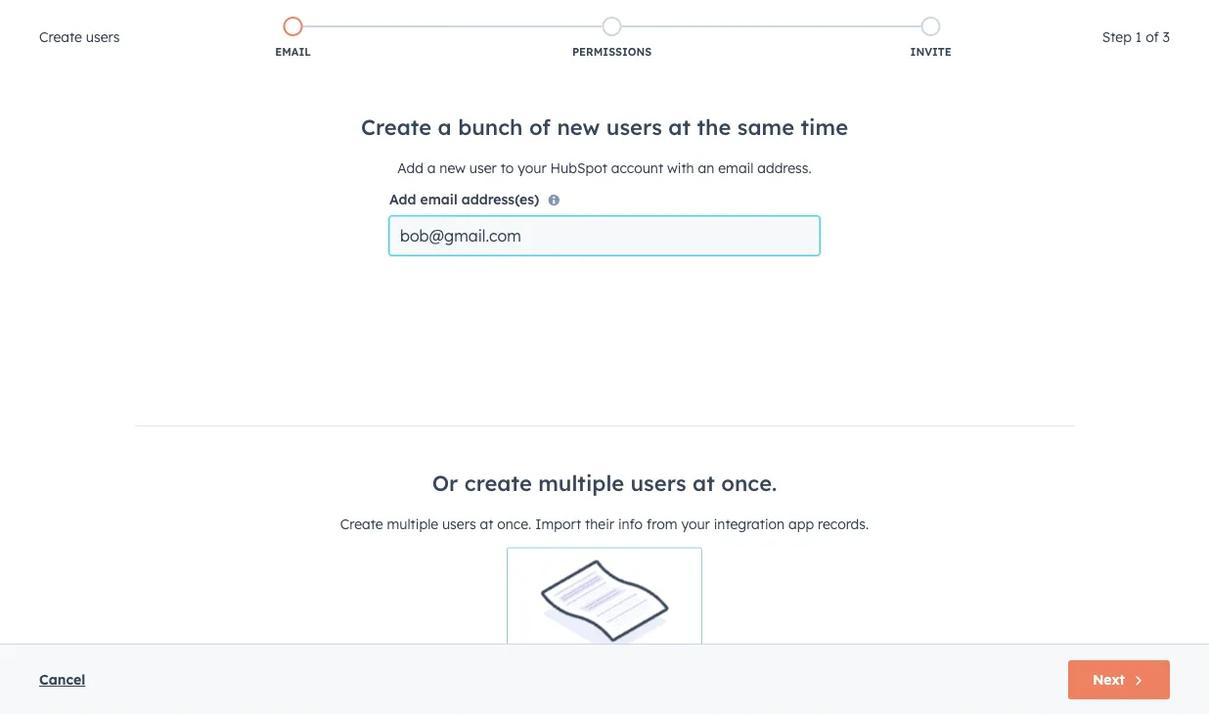 Task type: describe. For each thing, give the bounding box(es) containing it.
permissions list item
[[453, 13, 772, 64]]

permissions,
[[503, 186, 583, 203]]

defaults
[[88, 413, 142, 430]]

2 column header from the left
[[721, 311, 1016, 354]]

2 horizontal spatial your
[[739, 186, 768, 203]]

none text field inside dialog
[[389, 216, 820, 255]]

add a new user to your hubspot account with an email address.
[[398, 159, 812, 176]]

3
[[1163, 28, 1170, 45]]

advanced filters (0) button
[[535, 216, 716, 255]]

teams link
[[377, 105, 474, 152]]

invite status button
[[296, 216, 401, 255]]

access element
[[1015, 354, 1209, 424]]

create for create a bunch of new users at the same time
[[361, 113, 432, 140]]

create multiple users at once. import their info from your integration app records.
[[340, 515, 869, 532]]

security
[[31, 636, 84, 654]]

email
[[275, 45, 311, 59]]

0 vertical spatial multiple
[[538, 470, 624, 497]]

info
[[618, 515, 643, 532]]

or
[[432, 470, 458, 497]]

their
[[585, 515, 614, 532]]

to
[[501, 159, 514, 176]]

import
[[535, 515, 581, 532]]

status
[[343, 227, 387, 244]]

time
[[801, 113, 848, 140]]

add for add email address(es)
[[389, 190, 416, 207]]

cancel
[[39, 671, 85, 688]]

hubspot
[[550, 159, 607, 176]]

invite for invite status
[[297, 227, 339, 244]]

create new users, customize user permissions, and remove users from your account.
[[285, 186, 831, 203]]

1 menu item from the left
[[937, 0, 982, 31]]

app
[[789, 515, 814, 532]]

address(es)
[[462, 190, 539, 207]]

next button
[[1069, 660, 1170, 700]]

invite list item
[[772, 13, 1091, 64]]

remove
[[615, 186, 663, 203]]

account
[[611, 159, 663, 176]]

(0)
[[684, 227, 704, 244]]

step 1 of 3
[[1102, 28, 1170, 45]]

a for new
[[427, 159, 436, 176]]

from inside dialog
[[647, 515, 678, 532]]

and
[[587, 186, 611, 203]]

1 horizontal spatial your
[[681, 515, 710, 532]]

Search HubSpot search field
[[934, 41, 1174, 74]]

1 vertical spatial of
[[529, 113, 551, 140]]

address.
[[758, 159, 812, 176]]

1 vertical spatial user
[[471, 186, 499, 203]]

last active
[[430, 227, 505, 244]]

cancel button
[[39, 668, 85, 692]]

advanced
[[568, 227, 636, 244]]

0 horizontal spatial new
[[332, 186, 358, 203]]

Search name or email address search field
[[290, 271, 573, 306]]

2 menu item from the left
[[1085, 0, 1186, 31]]

seat element
[[721, 354, 1015, 424]]

add email address(es)
[[389, 190, 539, 207]]

invite status
[[297, 227, 387, 244]]

bunch
[[458, 113, 523, 140]]



Task type: locate. For each thing, give the bounding box(es) containing it.
permissions
[[572, 45, 652, 59]]

2 horizontal spatial at
[[693, 470, 715, 497]]

menu
[[909, 0, 1186, 31]]

from right the info
[[647, 515, 678, 532]]

1 vertical spatial email
[[420, 190, 458, 207]]

step
[[1102, 28, 1132, 45]]

last active button
[[429, 216, 519, 255]]

the
[[697, 113, 731, 140]]

account
[[31, 413, 84, 430]]

at up integration
[[693, 470, 715, 497]]

0 horizontal spatial multiple
[[387, 515, 438, 532]]

1 vertical spatial once.
[[497, 515, 532, 532]]

0 vertical spatial add
[[398, 159, 423, 176]]

None checkbox
[[507, 547, 702, 715]]

invite
[[910, 45, 952, 59], [297, 227, 339, 244]]

create for create new users, customize user permissions, and remove users from your account.
[[285, 186, 328, 203]]

None text field
[[389, 216, 820, 255]]

next
[[1093, 671, 1125, 688]]

0 vertical spatial of
[[1146, 28, 1159, 45]]

email list item
[[134, 13, 453, 64]]

column header
[[330, 311, 722, 354], [721, 311, 1016, 354]]

new left users,
[[332, 186, 358, 203]]

2 vertical spatial new
[[332, 186, 358, 203]]

invite inside list item
[[910, 45, 952, 59]]

at down create
[[480, 515, 494, 532]]

of
[[1146, 28, 1159, 45], [529, 113, 551, 140]]

1 horizontal spatial a
[[438, 113, 452, 140]]

with
[[667, 159, 694, 176]]

email right an
[[718, 159, 754, 176]]

list
[[134, 13, 1091, 64]]

create inside heading
[[39, 28, 82, 45]]

records.
[[818, 515, 869, 532]]

2 horizontal spatial new
[[557, 113, 600, 140]]

advanced filters (0)
[[568, 227, 704, 244]]

none checkbox inside dialog
[[507, 547, 702, 715]]

0 horizontal spatial email
[[420, 190, 458, 207]]

customize
[[403, 186, 468, 203]]

from down an
[[705, 186, 736, 203]]

of right 1
[[1146, 28, 1159, 45]]

a
[[438, 113, 452, 140], [427, 159, 436, 176]]

1 horizontal spatial invite
[[910, 45, 952, 59]]

active
[[463, 227, 505, 244]]

0 horizontal spatial at
[[480, 515, 494, 532]]

filters
[[640, 227, 680, 244]]

0 vertical spatial new
[[557, 113, 600, 140]]

user inside dialog
[[469, 159, 497, 176]]

email up last
[[420, 190, 458, 207]]

create users heading
[[39, 25, 120, 49]]

2 vertical spatial at
[[480, 515, 494, 532]]

once.
[[721, 470, 777, 497], [497, 515, 532, 532]]

same
[[738, 113, 795, 140]]

new up hubspot
[[557, 113, 600, 140]]

0 vertical spatial a
[[438, 113, 452, 140]]

account defaults link
[[20, 404, 219, 441]]

user left to
[[469, 159, 497, 176]]

last
[[430, 227, 459, 244]]

add for add a new user to your hubspot account with an email address.
[[398, 159, 423, 176]]

create
[[39, 28, 82, 45], [361, 113, 432, 140], [285, 186, 328, 203], [340, 515, 383, 532]]

create for create multiple users at once. import their info from your integration app records.
[[340, 515, 383, 532]]

once. up integration
[[721, 470, 777, 497]]

0 vertical spatial at
[[669, 113, 691, 140]]

add
[[398, 159, 423, 176], [389, 190, 416, 207]]

of right the bunch
[[529, 113, 551, 140]]

account.
[[772, 186, 827, 203]]

1 vertical spatial from
[[647, 515, 678, 532]]

1 horizontal spatial email
[[718, 159, 754, 176]]

multiple up their
[[538, 470, 624, 497]]

list containing email
[[134, 13, 1091, 64]]

2 vertical spatial your
[[681, 515, 710, 532]]

an
[[698, 159, 715, 176]]

1 vertical spatial your
[[739, 186, 768, 203]]

0 vertical spatial invite
[[910, 45, 952, 59]]

at left the
[[669, 113, 691, 140]]

0 horizontal spatial from
[[647, 515, 678, 532]]

0 vertical spatial user
[[469, 159, 497, 176]]

1 vertical spatial add
[[389, 190, 416, 207]]

1
[[1136, 28, 1142, 45]]

or create multiple users at once.
[[432, 470, 777, 497]]

invite left status
[[297, 227, 339, 244]]

at
[[669, 113, 691, 140], [693, 470, 715, 497], [480, 515, 494, 532]]

a for bunch
[[438, 113, 452, 140]]

0 horizontal spatial of
[[529, 113, 551, 140]]

1 vertical spatial at
[[693, 470, 715, 497]]

1 vertical spatial new
[[440, 159, 466, 176]]

a up the customize
[[427, 159, 436, 176]]

integration
[[714, 515, 785, 532]]

your right to
[[518, 159, 547, 176]]

0 vertical spatial your
[[518, 159, 547, 176]]

new
[[557, 113, 600, 140], [440, 159, 466, 176], [332, 186, 358, 203]]

1 horizontal spatial multiple
[[538, 470, 624, 497]]

0 horizontal spatial menu item
[[937, 0, 982, 31]]

0 horizontal spatial a
[[427, 159, 436, 176]]

upgrade image
[[914, 8, 932, 26]]

your down address.
[[739, 186, 768, 203]]

menu item
[[937, 0, 982, 31], [1085, 0, 1186, 31]]

multiple down or
[[387, 515, 438, 532]]

1 horizontal spatial from
[[705, 186, 736, 203]]

create users
[[39, 28, 120, 45]]

create
[[465, 470, 532, 497]]

list inside dialog
[[134, 13, 1091, 64]]

account defaults
[[31, 413, 142, 430]]

upgrade link
[[911, 5, 935, 26]]

dialog containing create a bunch of new users at the same time
[[0, 0, 1209, 715]]

users inside heading
[[86, 28, 120, 45]]

0 horizontal spatial invite
[[297, 227, 339, 244]]

create a bunch of new users at the same time
[[361, 113, 848, 140]]

teams navigation
[[285, 104, 475, 153]]

create for create users
[[39, 28, 82, 45]]

teams
[[405, 119, 446, 136]]

1 vertical spatial invite
[[297, 227, 339, 244]]

email
[[718, 159, 754, 176], [420, 190, 458, 207]]

1 vertical spatial a
[[427, 159, 436, 176]]

0 vertical spatial once.
[[721, 470, 777, 497]]

users,
[[361, 186, 399, 203]]

1 horizontal spatial new
[[440, 159, 466, 176]]

1 horizontal spatial at
[[669, 113, 691, 140]]

dialog
[[0, 0, 1209, 715]]

name element
[[330, 354, 721, 424]]

your
[[518, 159, 547, 176], [739, 186, 768, 203], [681, 515, 710, 532]]

0 horizontal spatial your
[[518, 159, 547, 176]]

users
[[86, 28, 120, 45], [606, 113, 662, 140], [667, 186, 701, 203], [631, 470, 686, 497], [442, 515, 476, 532]]

close image
[[1170, 23, 1186, 39]]

0 horizontal spatial once.
[[497, 515, 532, 532]]

invite for invite
[[910, 45, 952, 59]]

1 horizontal spatial of
[[1146, 28, 1159, 45]]

invite down upgrade icon
[[910, 45, 952, 59]]

0 vertical spatial email
[[718, 159, 754, 176]]

new up the customize
[[440, 159, 466, 176]]

0 vertical spatial from
[[705, 186, 736, 203]]

1 horizontal spatial menu item
[[1085, 0, 1186, 31]]

name image
[[354, 372, 385, 403]]

user up active
[[471, 186, 499, 203]]

your left integration
[[681, 515, 710, 532]]

user
[[469, 159, 497, 176], [471, 186, 499, 203]]

from
[[705, 186, 736, 203], [647, 515, 678, 532]]

security link
[[20, 627, 219, 664]]

invite inside popup button
[[297, 227, 339, 244]]

1 column header from the left
[[330, 311, 722, 354]]

1 horizontal spatial once.
[[721, 470, 777, 497]]

a left the bunch
[[438, 113, 452, 140]]

1 vertical spatial multiple
[[387, 515, 438, 532]]

once. down create
[[497, 515, 532, 532]]

multiple
[[538, 470, 624, 497], [387, 515, 438, 532]]



Task type: vqa. For each thing, say whether or not it's contained in the screenshot.
top navigation
no



